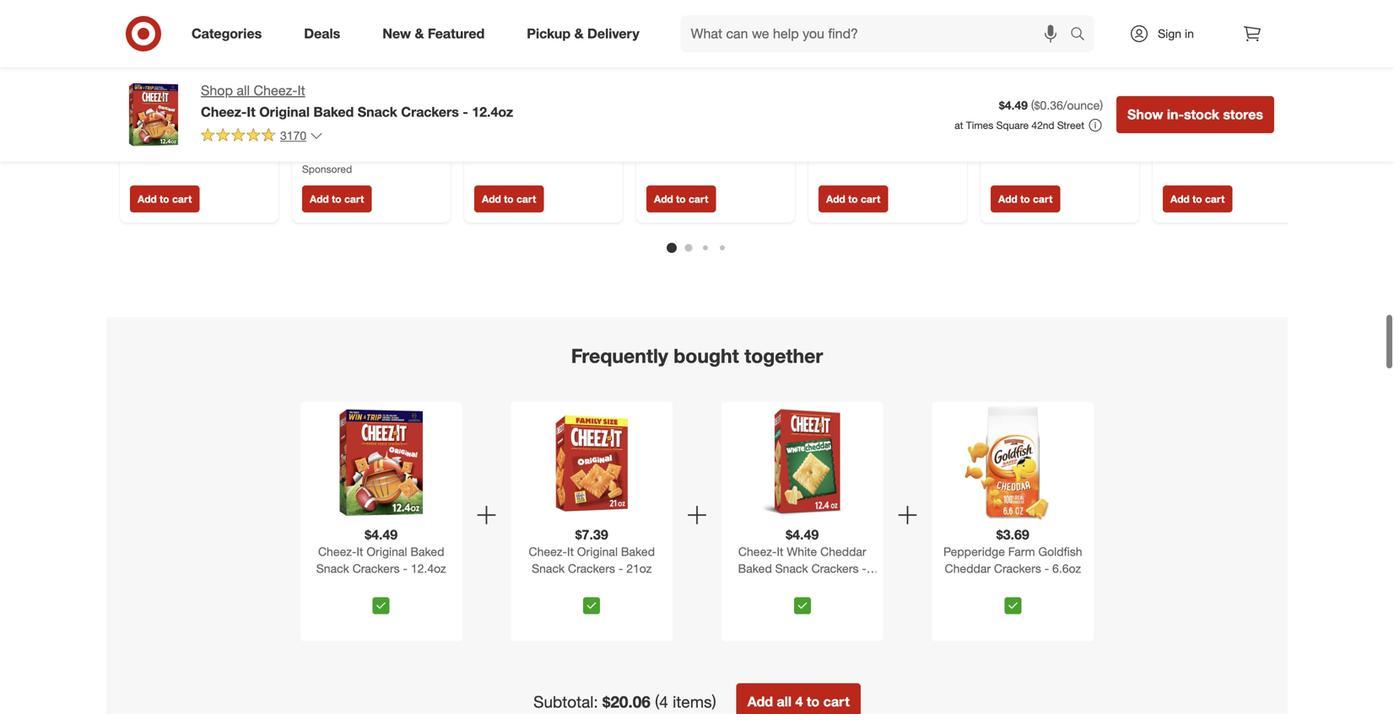 Task type: describe. For each thing, give the bounding box(es) containing it.
it inside $13.79 cheez-it original baked snack crackers - 1oz - 20ct
[[513, 119, 519, 134]]

items)
[[673, 693, 716, 712]]

to for "annie's organic cheddar bunnies baked snack crackers - 7.5oz" image
[[332, 193, 341, 206]]

new
[[382, 25, 411, 42]]

5 add to cart button from the left
[[819, 186, 888, 213]]

$4.49 for $4.49 cheez-it white cheddar baked snack crackers - 12.4oz
[[786, 527, 819, 544]]

1oz for $7.89 cheez-it original baked snack crackers - 1oz - 12ct
[[225, 134, 243, 148]]

42nd
[[1032, 119, 1054, 132]]

3170
[[280, 128, 306, 143]]

$5.79
[[302, 104, 331, 119]]

cheez- inside cheez-it cheddar jack baked snack crackers 12.4oz
[[991, 131, 1029, 146]]

$4.49 ( $0.36 /ounce )
[[999, 98, 1103, 113]]

cheez-it baked snack crackers variety pack 12ct image
[[1163, 0, 1301, 94]]

stock
[[1184, 106, 1219, 123]]

new & featured link
[[368, 15, 506, 52]]

add to cart button for annie's organic cheddar bunnies baked snack crackers - 7.5oz
[[302, 186, 372, 213]]

search button
[[1062, 15, 1103, 56]]

farm
[[1008, 545, 1035, 560]]

cheez-it original baked snack crackers - 1oz - 20ct image
[[474, 0, 613, 94]]

cheez-it white cheddar baked snack crackers - 12.4oz image
[[745, 406, 860, 520]]

$7.89 for cheez-it baked snack crackers variety pack 12ct
[[1163, 104, 1192, 119]]

add to cart for cheez-it cheddar jack baked snack crackers 12.4oz
[[998, 193, 1053, 206]]

original inside shop all cheez-it cheez-it original baked snack crackers - 12.4oz
[[259, 104, 310, 120]]

cheez- inside $4.49 cheez-it white cheddar baked snack crackers - 12.4oz
[[738, 545, 777, 560]]

snack inside cheez-it reduced fat original baked snack crackers - 19oz
[[900, 146, 932, 161]]

12.4oz inside cheez-it cheddar jack baked snack crackers 12.4oz
[[991, 161, 1026, 176]]

12.4oz inside $4.49 cheez-it white cheddar baked snack crackers - 12.4oz
[[785, 579, 820, 593]]

goldfish
[[1038, 545, 1082, 560]]

fat
[[918, 131, 935, 146]]

$4.49 for $4.49 cheez-it original baked snack crackers - 12.4oz
[[365, 527, 398, 544]]

$13.79
[[474, 104, 510, 119]]

& for pickup
[[574, 25, 584, 42]]

12ct inside '$7.89 cheez-it original baked snack crackers - 1oz - 12ct'
[[130, 148, 153, 163]]

cheddar inside $5.79 annie's organic cheddar bunnies baked snack crackers - 7.5oz sponsored
[[389, 119, 435, 134]]

variety
[[1213, 134, 1249, 148]]

frequently
[[571, 344, 668, 368]]

pack
[[1252, 134, 1278, 148]]

pepperidge
[[943, 545, 1005, 560]]

crackers inside $7.39 cheez-it original baked snack crackers - 21oz
[[568, 562, 615, 576]]

shop all cheez-it cheez-it original baked snack crackers - 12.4oz
[[201, 82, 513, 120]]

1oz for $13.79 cheez-it original baked snack crackers - 1oz - 20ct
[[569, 134, 588, 148]]

cart for cheez-it original baked snack crackers - 1oz - 12ct image
[[172, 193, 192, 206]]

pepperidge farm goldfish cheddar crackers - 6.6oz link
[[935, 544, 1090, 591]]

add for cheez-it cheddar jack baked snack crackers 12.4oz 'image'
[[998, 193, 1017, 206]]

baked inside shop all cheez-it cheez-it original baked snack crackers - 12.4oz
[[313, 104, 354, 120]]

$3.69
[[996, 527, 1029, 544]]

)
[[1100, 98, 1103, 113]]

- inside $4.49 cheez-it original baked snack crackers - 12.4oz
[[403, 562, 408, 576]]

4 add to cart button from the left
[[646, 186, 716, 213]]

baked inside $7.89 cheez-it baked snack crackers variety pack 12ct
[[1211, 119, 1245, 134]]

crackers inside '$7.89 cheez-it original baked snack crackers - 1oz - 12ct'
[[166, 134, 213, 148]]

cheez-it reduced fat original baked snack crackers - 19oz
[[819, 131, 935, 176]]

crackers inside shop all cheez-it cheez-it original baked snack crackers - 12.4oz
[[401, 104, 459, 120]]

show
[[1127, 106, 1163, 123]]

add for cheez-it baked snack crackers variety pack 12ct image
[[1170, 193, 1190, 206]]

original for $7.39
[[577, 545, 618, 560]]

show in-stock stores button
[[1116, 96, 1274, 133]]

crackers inside $5.79 annie's organic cheddar bunnies baked snack crackers - 7.5oz sponsored
[[302, 148, 349, 163]]

street
[[1057, 119, 1084, 132]]

baked inside $5.79 annie's organic cheddar bunnies baked snack crackers - 7.5oz sponsored
[[348, 134, 382, 148]]

$13.79 cheez-it original baked snack crackers - 1oz - 20ct
[[474, 104, 600, 163]]

add inside button
[[747, 694, 773, 711]]

annie's
[[302, 119, 341, 134]]

$20.06
[[603, 693, 651, 712]]

$4.49 for $4.49 ( $0.36 /ounce )
[[999, 98, 1028, 113]]

to for cheez-it reduced fat original baked snack crackers - 19oz image
[[848, 193, 858, 206]]

6.6oz
[[1052, 562, 1081, 576]]

crackers inside $13.79 cheez-it original baked snack crackers - 1oz - 20ct
[[510, 134, 558, 148]]

original for $7.89
[[178, 119, 219, 134]]

sign in
[[1158, 26, 1194, 41]]

all for add
[[777, 694, 792, 711]]

show in-stock stores
[[1127, 106, 1263, 123]]

it inside $4.49 cheez-it white cheddar baked snack crackers - 12.4oz
[[777, 545, 783, 560]]

to for cheez-it original baked snack crackers - 1oz - 12ct image
[[160, 193, 169, 206]]

it inside cheez-it cheddar jack baked snack crackers 12.4oz
[[1029, 131, 1036, 146]]

new & featured
[[382, 25, 485, 42]]

baked inside cheez-it cheddar jack baked snack crackers 12.4oz
[[991, 146, 1024, 161]]

sponsored
[[302, 163, 352, 176]]

categories link
[[177, 15, 283, 52]]

cart for cheez-it baked snack crackers variety pack 12ct image
[[1205, 193, 1225, 206]]

baked inside cheez-it reduced fat original baked snack crackers - 19oz
[[862, 146, 896, 161]]

add to cart for cheez-it original baked snack crackers - 1oz - 20ct
[[482, 193, 536, 206]]

7.5oz
[[360, 148, 389, 163]]

$7.89 cheez-it baked snack crackers variety pack 12ct
[[1163, 104, 1281, 163]]

What can we help you find? suggestions appear below search field
[[681, 15, 1074, 52]]

cheez-it original baked snack crackers - 21oz link
[[514, 544, 669, 591]]

cheez-it original baked snack crackers - 12.4oz link
[[304, 544, 459, 591]]

cheez- inside $13.79 cheez-it original baked snack crackers - 1oz - 20ct
[[474, 119, 513, 134]]

baked inside $13.79 cheez-it original baked snack crackers - 1oz - 20ct
[[567, 119, 600, 134]]

snack inside $4.49 cheez-it original baked snack crackers - 12.4oz
[[316, 562, 349, 576]]

$7.89 cheez-it original baked snack crackers - 1oz - 12ct
[[130, 104, 256, 163]]

cheez- inside cheez-it reduced fat original baked snack crackers - 19oz
[[819, 131, 857, 146]]

4
[[795, 694, 803, 711]]

(4
[[655, 693, 668, 712]]

delivery
[[587, 25, 639, 42]]

20ct
[[474, 148, 497, 163]]

12ct inside $7.89 cheez-it baked snack crackers variety pack 12ct
[[1163, 148, 1186, 163]]

featured
[[428, 25, 485, 42]]

annie's organic cheddar bunnies baked snack crackers - 7.5oz image
[[302, 0, 440, 94]]

cheez-it original baked snack crackers - 1oz - 12ct image
[[130, 0, 268, 94]]

$4.49 cheez-it white cheddar baked snack crackers - 12.4oz
[[738, 527, 866, 593]]

pickup
[[527, 25, 571, 42]]

it inside $4.49 cheez-it original baked snack crackers - 12.4oz
[[356, 545, 363, 560]]



Task type: vqa. For each thing, say whether or not it's contained in the screenshot.
It within $7.89 CHEEZ-IT BAKED SNACK CRACKERS VARIETY PACK 12CT
yes



Task type: locate. For each thing, give the bounding box(es) containing it.
1 vertical spatial all
[[777, 694, 792, 711]]

cheez-
[[254, 82, 297, 99], [201, 104, 247, 120], [130, 119, 168, 134], [474, 119, 513, 134], [1163, 119, 1201, 134], [819, 131, 857, 146], [991, 131, 1029, 146], [318, 545, 356, 560], [529, 545, 567, 560], [738, 545, 777, 560]]

4 add to cart from the left
[[654, 193, 708, 206]]

all inside shop all cheez-it cheez-it original baked snack crackers - 12.4oz
[[237, 82, 250, 99]]

categories
[[192, 25, 262, 42]]

$3.69 pepperidge farm goldfish cheddar crackers - 6.6oz
[[943, 527, 1082, 576]]

cheddar inside $3.69 pepperidge farm goldfish cheddar crackers - 6.6oz
[[945, 562, 991, 576]]

0 horizontal spatial all
[[237, 82, 250, 99]]

pickup & delivery
[[527, 25, 639, 42]]

to for cheez-it original baked snack crackers - 1oz - 20ct image
[[504, 193, 514, 206]]

sign in link
[[1115, 15, 1220, 52]]

add for cheez-it original baked snack crackers - 1oz - 20ct image
[[482, 193, 501, 206]]

cart for cheez-it reduced fat original baked snack crackers - 19oz image
[[861, 193, 880, 206]]

baked
[[313, 104, 354, 120], [222, 119, 256, 134], [567, 119, 600, 134], [1211, 119, 1245, 134], [348, 134, 382, 148], [862, 146, 896, 161], [991, 146, 1024, 161], [410, 545, 444, 560], [621, 545, 655, 560], [738, 562, 772, 576]]

cheez- inside $7.89 cheez-it baked snack crackers variety pack 12ct
[[1163, 119, 1201, 134]]

- inside $4.49 cheez-it white cheddar baked snack crackers - 12.4oz
[[862, 562, 866, 576]]

$7.89 inside '$7.89 cheez-it original baked snack crackers - 1oz - 12ct'
[[130, 104, 159, 119]]

12ct
[[130, 148, 153, 163], [1163, 148, 1186, 163]]

add for cheez-it original baked snack crackers - 1oz - 12ct image
[[138, 193, 157, 206]]

$4.49 inside $4.49 cheez-it white cheddar baked snack crackers - 12.4oz
[[786, 527, 819, 544]]

to for cheez-it baked snack crackers variety pack 12ct image
[[1192, 193, 1202, 206]]

baked inside $4.49 cheez-it original baked snack crackers - 12.4oz
[[410, 545, 444, 560]]

0 horizontal spatial 1oz
[[225, 134, 243, 148]]

cheddar inside cheez-it cheddar jack baked snack crackers 12.4oz
[[1039, 131, 1085, 146]]

snack inside cheez-it cheddar jack baked snack crackers 12.4oz
[[1028, 146, 1061, 161]]

cheddar right organic
[[389, 119, 435, 134]]

shop
[[201, 82, 233, 99]]

pickup & delivery link
[[512, 15, 660, 52]]

2 12ct from the left
[[1163, 148, 1186, 163]]

$7.89 for cheez-it original baked snack crackers - 1oz - 12ct
[[130, 104, 159, 119]]

cart for "annie's organic cheddar bunnies baked snack crackers - 7.5oz" image
[[344, 193, 364, 206]]

2 add to cart button from the left
[[302, 186, 372, 213]]

it inside $7.39 cheez-it original baked snack crackers - 21oz
[[567, 545, 574, 560]]

$7.39
[[575, 527, 608, 544]]

&
[[415, 25, 424, 42], [574, 25, 584, 42]]

stores
[[1223, 106, 1263, 123]]

add to cart button for cheez-it baked snack crackers variety pack 12ct
[[1163, 186, 1232, 213]]

$4.49 up square
[[991, 104, 1019, 119]]

0 horizontal spatial 12ct
[[130, 148, 153, 163]]

$4.49 up cheez-it original baked snack crackers - 12.4oz link
[[365, 527, 398, 544]]

all right "shop"
[[237, 82, 250, 99]]

bunnies
[[302, 134, 345, 148]]

cart
[[172, 193, 192, 206], [344, 193, 364, 206], [516, 193, 536, 206], [689, 193, 708, 206], [861, 193, 880, 206], [1033, 193, 1053, 206], [1205, 193, 1225, 206], [823, 694, 850, 711]]

1 vertical spatial cheez-it original baked snack crackers - 21oz image
[[535, 406, 649, 520]]

original for $4.49
[[367, 545, 407, 560]]

cheez- inside $7.39 cheez-it original baked snack crackers - 21oz
[[529, 545, 567, 560]]

(
[[1031, 98, 1034, 113]]

original inside $4.49 cheez-it original baked snack crackers - 12.4oz
[[367, 545, 407, 560]]

$4.49 up white
[[786, 527, 819, 544]]

cart for topmost cheez-it original baked snack crackers - 21oz image
[[689, 193, 708, 206]]

/ounce
[[1063, 98, 1100, 113]]

2 1oz from the left
[[569, 134, 588, 148]]

1 horizontal spatial all
[[777, 694, 792, 711]]

add all 4 to cart button
[[736, 684, 861, 715]]

$7.89
[[130, 104, 159, 119], [1163, 104, 1192, 119]]

original inside cheez-it reduced fat original baked snack crackers - 19oz
[[819, 146, 859, 161]]

baked inside '$7.89 cheez-it original baked snack crackers - 1oz - 12ct'
[[222, 119, 256, 134]]

$4.49 for $4.49
[[991, 104, 1019, 119]]

search
[[1062, 27, 1103, 44]]

$4.49
[[999, 98, 1028, 113], [991, 104, 1019, 119], [365, 527, 398, 544], [786, 527, 819, 544]]

cart for cheez-it original baked snack crackers - 1oz - 20ct image
[[516, 193, 536, 206]]

cheddar inside $4.49 cheez-it white cheddar baked snack crackers - 12.4oz
[[820, 545, 866, 560]]

6 add to cart button from the left
[[991, 186, 1060, 213]]

12.4oz inside shop all cheez-it cheez-it original baked snack crackers - 12.4oz
[[472, 104, 513, 120]]

- inside cheez-it reduced fat original baked snack crackers - 19oz
[[869, 161, 874, 176]]

together
[[744, 344, 823, 368]]

$4.49 inside $4.49 cheez-it original baked snack crackers - 12.4oz
[[365, 527, 398, 544]]

original
[[259, 104, 310, 120], [178, 119, 219, 134], [523, 119, 563, 134], [819, 146, 859, 161], [367, 545, 407, 560], [577, 545, 618, 560]]

all for shop
[[237, 82, 250, 99]]

it inside '$7.89 cheez-it original baked snack crackers - 1oz - 12ct'
[[168, 119, 175, 134]]

None checkbox
[[373, 598, 390, 615], [794, 598, 811, 615], [373, 598, 390, 615], [794, 598, 811, 615]]

cheez- inside '$7.89 cheez-it original baked snack crackers - 1oz - 12ct'
[[130, 119, 168, 134]]

snack inside $5.79 annie's organic cheddar bunnies baked snack crackers - 7.5oz sponsored
[[385, 134, 418, 148]]

subtotal: $20.06 (4 items)
[[533, 693, 716, 712]]

crackers inside cheez-it reduced fat original baked snack crackers - 19oz
[[819, 161, 866, 176]]

frequently bought together
[[571, 344, 823, 368]]

$5.79 annie's organic cheddar bunnies baked snack crackers - 7.5oz sponsored
[[302, 104, 435, 176]]

$4.49 cheez-it original baked snack crackers - 12.4oz
[[316, 527, 446, 576]]

add to cart for cheez-it baked snack crackers variety pack 12ct
[[1170, 193, 1225, 206]]

organic
[[344, 119, 385, 134]]

cheddar down $4.49 ( $0.36 /ounce )
[[1039, 131, 1085, 146]]

1 1oz from the left
[[225, 134, 243, 148]]

cheez- inside $4.49 cheez-it original baked snack crackers - 12.4oz
[[318, 545, 356, 560]]

add to cart for cheez-it original baked snack crackers - 1oz - 12ct
[[138, 193, 192, 206]]

add to cart button for cheez-it original baked snack crackers - 1oz - 20ct
[[474, 186, 544, 213]]

1 horizontal spatial 12ct
[[1163, 148, 1186, 163]]

& for new
[[415, 25, 424, 42]]

add all 4 to cart
[[747, 694, 850, 711]]

1 & from the left
[[415, 25, 424, 42]]

add to cart for annie's organic cheddar bunnies baked snack crackers - 7.5oz
[[310, 193, 364, 206]]

square
[[996, 119, 1029, 132]]

- inside $3.69 pepperidge farm goldfish cheddar crackers - 6.6oz
[[1044, 562, 1049, 576]]

all inside add all 4 to cart button
[[777, 694, 792, 711]]

snack inside $4.49 cheez-it white cheddar baked snack crackers - 12.4oz
[[775, 562, 808, 576]]

original inside '$7.89 cheez-it original baked snack crackers - 1oz - 12ct'
[[178, 119, 219, 134]]

jack
[[1088, 131, 1113, 146]]

cheez-it cheddar jack baked snack crackers 12.4oz
[[991, 131, 1113, 176]]

cheddar right white
[[820, 545, 866, 560]]

it inside $7.89 cheez-it baked snack crackers variety pack 12ct
[[1201, 119, 1208, 134]]

21oz
[[626, 562, 652, 576]]

snack inside $13.79 cheez-it original baked snack crackers - 1oz - 20ct
[[474, 134, 507, 148]]

2 $7.89 from the left
[[1163, 104, 1192, 119]]

deals link
[[290, 15, 361, 52]]

0 vertical spatial all
[[237, 82, 250, 99]]

3170 link
[[201, 127, 323, 147]]

snack inside $7.89 cheez-it baked snack crackers variety pack 12ct
[[1248, 119, 1281, 134]]

image of cheez-it original baked snack crackers - 12.4oz image
[[120, 81, 187, 149]]

it inside cheez-it reduced fat original baked snack crackers - 19oz
[[857, 131, 864, 146]]

1oz inside $13.79 cheez-it original baked snack crackers - 1oz - 20ct
[[569, 134, 588, 148]]

it
[[297, 82, 305, 99], [247, 104, 256, 120], [168, 119, 175, 134], [513, 119, 519, 134], [1201, 119, 1208, 134], [857, 131, 864, 146], [1029, 131, 1036, 146], [356, 545, 363, 560], [567, 545, 574, 560], [777, 545, 783, 560]]

to
[[160, 193, 169, 206], [332, 193, 341, 206], [504, 193, 514, 206], [676, 193, 686, 206], [848, 193, 858, 206], [1020, 193, 1030, 206], [1192, 193, 1202, 206], [807, 694, 820, 711]]

5 add to cart from the left
[[826, 193, 880, 206]]

add to cart button for cheez-it cheddar jack baked snack crackers 12.4oz
[[991, 186, 1060, 213]]

add to cart
[[138, 193, 192, 206], [310, 193, 364, 206], [482, 193, 536, 206], [654, 193, 708, 206], [826, 193, 880, 206], [998, 193, 1053, 206], [1170, 193, 1225, 206]]

- inside $5.79 annie's organic cheddar bunnies baked snack crackers - 7.5oz sponsored
[[353, 148, 357, 163]]

snack inside shop all cheez-it cheez-it original baked snack crackers - 12.4oz
[[358, 104, 397, 120]]

1 horizontal spatial $7.89
[[1163, 104, 1192, 119]]

crackers inside $3.69 pepperidge farm goldfish cheddar crackers - 6.6oz
[[994, 562, 1041, 576]]

cart for cheez-it cheddar jack baked snack crackers 12.4oz 'image'
[[1033, 193, 1053, 206]]

in-
[[1167, 106, 1184, 123]]

1 add to cart from the left
[[138, 193, 192, 206]]

19oz
[[877, 161, 902, 176]]

1 horizontal spatial &
[[574, 25, 584, 42]]

snack inside $7.39 cheez-it original baked snack crackers - 21oz
[[532, 562, 565, 576]]

crackers inside $4.49 cheez-it original baked snack crackers - 12.4oz
[[352, 562, 400, 576]]

baked inside $4.49 cheez-it white cheddar baked snack crackers - 12.4oz
[[738, 562, 772, 576]]

reduced
[[867, 131, 915, 146]]

crackers
[[401, 104, 459, 120], [166, 134, 213, 148], [510, 134, 558, 148], [1163, 134, 1210, 148], [1064, 146, 1111, 161], [302, 148, 349, 163], [819, 161, 866, 176], [352, 562, 400, 576], [568, 562, 615, 576], [811, 562, 859, 576], [994, 562, 1041, 576]]

all
[[237, 82, 250, 99], [777, 694, 792, 711]]

None checkbox
[[583, 598, 600, 615], [1004, 598, 1021, 615], [583, 598, 600, 615], [1004, 598, 1021, 615]]

6 add to cart from the left
[[998, 193, 1053, 206]]

cheez-it original baked snack crackers - 21oz image
[[646, 0, 785, 94], [535, 406, 649, 520]]

snack inside '$7.89 cheez-it original baked snack crackers - 1oz - 12ct'
[[130, 134, 163, 148]]

to for cheez-it cheddar jack baked snack crackers 12.4oz 'image'
[[1020, 193, 1030, 206]]

12.4oz
[[472, 104, 513, 120], [991, 161, 1026, 176], [411, 562, 446, 576], [785, 579, 820, 593]]

cheez-it cheddar jack baked snack crackers 12.4oz image
[[991, 0, 1129, 94]]

add to cart button for cheez-it original baked snack crackers - 1oz - 12ct
[[130, 186, 199, 213]]

snack
[[358, 104, 397, 120], [1248, 119, 1281, 134], [130, 134, 163, 148], [385, 134, 418, 148], [474, 134, 507, 148], [900, 146, 932, 161], [1028, 146, 1061, 161], [316, 562, 349, 576], [532, 562, 565, 576], [775, 562, 808, 576]]

3 add to cart button from the left
[[474, 186, 544, 213]]

add for cheez-it reduced fat original baked snack crackers - 19oz image
[[826, 193, 845, 206]]

add for topmost cheez-it original baked snack crackers - 21oz image
[[654, 193, 673, 206]]

in
[[1185, 26, 1194, 41]]

original inside $13.79 cheez-it original baked snack crackers - 1oz - 20ct
[[523, 119, 563, 134]]

add for "annie's organic cheddar bunnies baked snack crackers - 7.5oz" image
[[310, 193, 329, 206]]

$0.36
[[1034, 98, 1063, 113]]

2 add to cart from the left
[[310, 193, 364, 206]]

add to cart button
[[130, 186, 199, 213], [302, 186, 372, 213], [474, 186, 544, 213], [646, 186, 716, 213], [819, 186, 888, 213], [991, 186, 1060, 213], [1163, 186, 1232, 213]]

0 vertical spatial cheez-it original baked snack crackers - 21oz image
[[646, 0, 785, 94]]

to for topmost cheez-it original baked snack crackers - 21oz image
[[676, 193, 686, 206]]

crackers inside cheez-it cheddar jack baked snack crackers 12.4oz
[[1064, 146, 1111, 161]]

original for $13.79
[[523, 119, 563, 134]]

1 horizontal spatial 1oz
[[569, 134, 588, 148]]

white
[[787, 545, 817, 560]]

cheez-it original baked snack crackers - 12.4oz image
[[324, 406, 438, 520]]

all left 4
[[777, 694, 792, 711]]

7 add to cart from the left
[[1170, 193, 1225, 206]]

at times square 42nd street
[[955, 119, 1084, 132]]

0 horizontal spatial &
[[415, 25, 424, 42]]

crackers inside $4.49 cheez-it white cheddar baked snack crackers - 12.4oz
[[811, 562, 859, 576]]

add
[[138, 193, 157, 206], [310, 193, 329, 206], [482, 193, 501, 206], [654, 193, 673, 206], [826, 193, 845, 206], [998, 193, 1017, 206], [1170, 193, 1190, 206], [747, 694, 773, 711]]

pepperidge farm goldfish cheddar crackers - 6.6oz image
[[956, 406, 1070, 520]]

original inside $7.39 cheez-it original baked snack crackers - 21oz
[[577, 545, 618, 560]]

deals
[[304, 25, 340, 42]]

at
[[955, 119, 963, 132]]

cheez-it white cheddar baked snack crackers - 12.4oz link
[[725, 544, 880, 593]]

crackers inside $7.89 cheez-it baked snack crackers variety pack 12ct
[[1163, 134, 1210, 148]]

sign
[[1158, 26, 1181, 41]]

subtotal:
[[533, 693, 598, 712]]

2 & from the left
[[574, 25, 584, 42]]

- inside shop all cheez-it cheez-it original baked snack crackers - 12.4oz
[[463, 104, 468, 120]]

& right pickup
[[574, 25, 584, 42]]

- inside $7.39 cheez-it original baked snack crackers - 21oz
[[618, 562, 623, 576]]

cart inside add all 4 to cart button
[[823, 694, 850, 711]]

& right new
[[415, 25, 424, 42]]

7 add to cart button from the left
[[1163, 186, 1232, 213]]

1 $7.89 from the left
[[130, 104, 159, 119]]

bought
[[674, 344, 739, 368]]

-
[[463, 104, 468, 120], [217, 134, 221, 148], [247, 134, 251, 148], [561, 134, 566, 148], [591, 134, 596, 148], [353, 148, 357, 163], [869, 161, 874, 176], [403, 562, 408, 576], [618, 562, 623, 576], [862, 562, 866, 576], [1044, 562, 1049, 576]]

1 add to cart button from the left
[[130, 186, 199, 213]]

$7.89 inside $7.89 cheez-it baked snack crackers variety pack 12ct
[[1163, 104, 1192, 119]]

$4.49 left ( at the right top of the page
[[999, 98, 1028, 113]]

1 12ct from the left
[[130, 148, 153, 163]]

0 horizontal spatial $7.89
[[130, 104, 159, 119]]

cheddar down pepperidge
[[945, 562, 991, 576]]

3 add to cart from the left
[[482, 193, 536, 206]]

baked inside $7.39 cheez-it original baked snack crackers - 21oz
[[621, 545, 655, 560]]

times
[[966, 119, 993, 132]]

12.4oz inside $4.49 cheez-it original baked snack crackers - 12.4oz
[[411, 562, 446, 576]]

cheez-it reduced fat original baked snack crackers - 19oz image
[[819, 0, 957, 94]]

cheez-it reduced fat original baked snack crackers - 19oz link
[[819, 0, 957, 176]]

1oz inside '$7.89 cheez-it original baked snack crackers - 1oz - 12ct'
[[225, 134, 243, 148]]

$7.39 cheez-it original baked snack crackers - 21oz
[[529, 527, 655, 576]]

to inside add all 4 to cart button
[[807, 694, 820, 711]]



